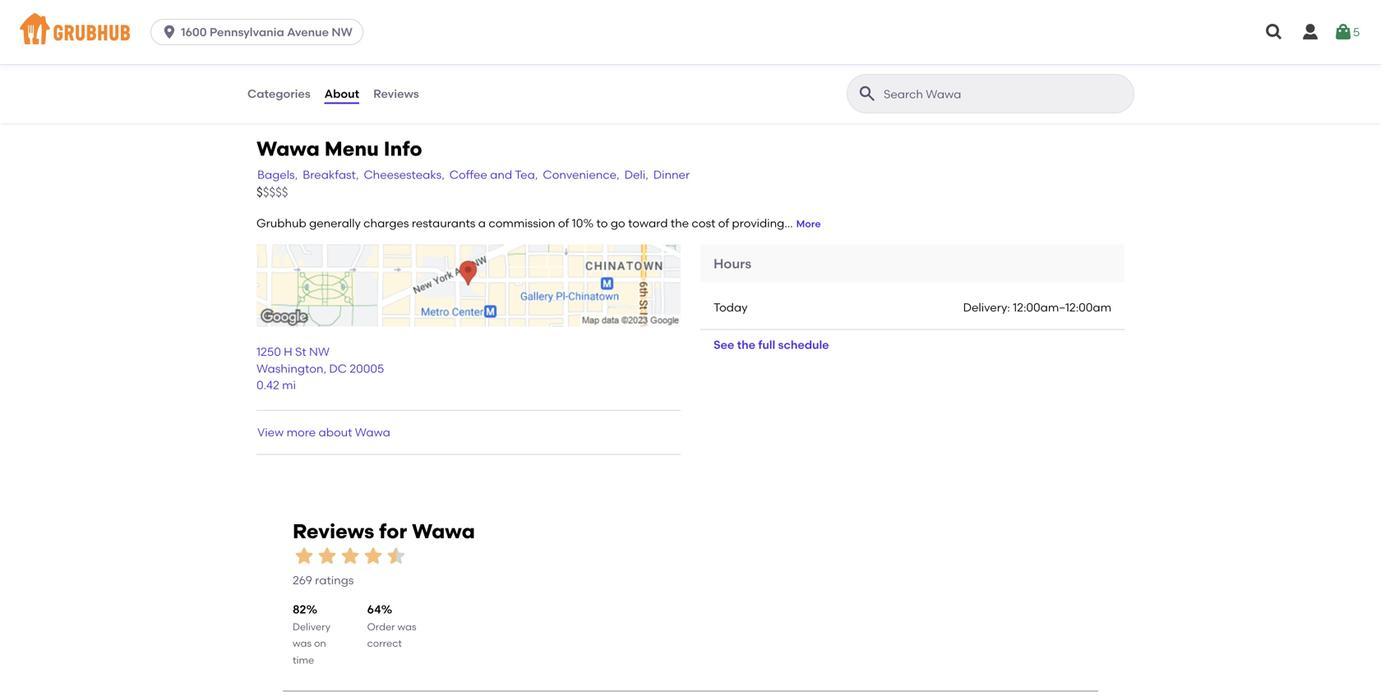 Task type: vqa. For each thing, say whether or not it's contained in the screenshot.
Coffee
yes



Task type: locate. For each thing, give the bounding box(es) containing it.
1 horizontal spatial svg image
[[1301, 22, 1320, 42]]

0 horizontal spatial the
[[671, 216, 689, 230]]

cheesesteaks,
[[364, 168, 445, 182]]

about
[[319, 426, 352, 440]]

nw inside button
[[332, 25, 353, 39]]

"available
[[277, 7, 334, 21]]

generally
[[309, 216, 361, 230]]

delivery:
[[963, 301, 1010, 315]]

0 horizontal spatial wawa
[[256, 137, 320, 161]]

see the full schedule button
[[700, 330, 842, 360]]

charges
[[364, 216, 409, 230]]

convenience,
[[543, 168, 620, 182]]

categories
[[247, 87, 310, 101]]

washington
[[256, 362, 323, 376]]

&pizza (e street)
[[270, 645, 378, 661]]

1 svg image from the left
[[1264, 22, 1284, 42]]

more
[[287, 426, 316, 440]]

info
[[384, 137, 422, 161]]

coffee
[[450, 168, 487, 182]]

svg image
[[1264, 22, 1284, 42], [1301, 22, 1320, 42], [1333, 22, 1353, 42]]

and
[[490, 168, 512, 182]]

svg image inside 5 button
[[1333, 22, 1353, 42]]

commission
[[489, 216, 555, 230]]

4pm"
[[247, 24, 276, 38]]

schedule
[[778, 338, 829, 352]]

a
[[478, 216, 486, 230]]

deli, button
[[624, 166, 649, 184]]

1250
[[256, 345, 281, 359]]

deli,
[[624, 168, 648, 182]]

of
[[558, 216, 569, 230], [718, 216, 729, 230]]

nw up ,
[[309, 345, 330, 359]]

1 horizontal spatial of
[[718, 216, 729, 230]]

wawa menu info
[[256, 137, 422, 161]]

about
[[324, 87, 359, 101]]

0 vertical spatial nw
[[332, 25, 353, 39]]

go
[[611, 216, 625, 230]]

nw down at
[[332, 25, 353, 39]]

pizza "available at 4pm"
[[247, 7, 349, 38]]

star icon image
[[457, 687, 470, 696], [470, 687, 484, 696], [484, 687, 497, 696], [497, 687, 510, 696], [497, 687, 510, 696], [510, 687, 523, 696], [751, 687, 764, 696], [764, 687, 777, 696], [777, 687, 791, 696], [791, 687, 804, 696], [791, 687, 804, 696], [804, 687, 817, 696], [1045, 687, 1058, 696], [1058, 687, 1071, 696], [1071, 687, 1084, 696], [1084, 687, 1097, 696], [1097, 687, 1111, 696], [1097, 687, 1111, 696]]

2 of from the left
[[718, 216, 729, 230]]

1 vertical spatial the
[[737, 338, 755, 352]]

1 horizontal spatial wawa
[[355, 426, 390, 440]]

3 svg image from the left
[[1333, 22, 1353, 42]]

1 horizontal spatial the
[[737, 338, 755, 352]]

2 horizontal spatial svg image
[[1333, 22, 1353, 42]]

more
[[796, 218, 821, 230]]

today
[[714, 301, 748, 315]]

h
[[284, 345, 292, 359]]

delivery: 12:00am–12:00am
[[963, 301, 1111, 315]]

coffee and tea, button
[[449, 166, 539, 184]]

1 vertical spatial wawa
[[355, 426, 390, 440]]

1600 pennsylvania avenue nw button
[[151, 19, 370, 45]]

the left cost
[[671, 216, 689, 230]]

mi
[[282, 378, 296, 392]]

nw
[[332, 25, 353, 39], [309, 345, 330, 359]]

5
[[1353, 25, 1360, 39]]

view
[[257, 426, 284, 440]]

of right cost
[[718, 216, 729, 230]]

Search Wawa search field
[[882, 86, 1129, 102]]

more button
[[796, 217, 821, 232]]

about button
[[324, 64, 360, 123]]

the left full
[[737, 338, 755, 352]]

0 horizontal spatial of
[[558, 216, 569, 230]]

bagels, breakfast, cheesesteaks, coffee and tea, convenience, deli, dinner
[[257, 168, 690, 182]]

1600
[[181, 25, 207, 39]]

2 svg image from the left
[[1301, 22, 1320, 42]]

bagels,
[[257, 168, 298, 182]]

0 vertical spatial wawa
[[256, 137, 320, 161]]

nw for avenue
[[332, 25, 353, 39]]

hours
[[714, 256, 751, 272]]

0 horizontal spatial nw
[[309, 345, 330, 359]]

menu
[[324, 137, 379, 161]]

wawa up bagels,
[[256, 137, 320, 161]]

wawa
[[256, 137, 320, 161], [355, 426, 390, 440]]

cost
[[692, 216, 715, 230]]

of left 10%
[[558, 216, 569, 230]]

nw inside 1250 h st nw washington , dc 20005 0.42 mi
[[309, 345, 330, 359]]

1 horizontal spatial nw
[[332, 25, 353, 39]]

0 horizontal spatial svg image
[[1264, 22, 1284, 42]]

1600 pennsylvania avenue nw
[[181, 25, 353, 39]]

the
[[671, 216, 689, 230], [737, 338, 755, 352]]

main navigation navigation
[[0, 0, 1381, 64]]

wawa right about
[[355, 426, 390, 440]]

1 vertical spatial nw
[[309, 345, 330, 359]]

reviews button
[[372, 64, 420, 123]]

at
[[337, 7, 349, 21]]

toward
[[628, 216, 668, 230]]



Task type: describe. For each thing, give the bounding box(es) containing it.
full
[[758, 338, 775, 352]]

&pizza (e street) link
[[270, 644, 523, 663]]

street)
[[334, 645, 378, 661]]

0.42
[[256, 378, 279, 392]]

dc
[[329, 362, 347, 376]]

dinner button
[[653, 166, 691, 184]]

,
[[323, 362, 326, 376]]

$$$$$
[[256, 185, 288, 200]]

view more about wawa
[[257, 426, 390, 440]]

st
[[295, 345, 306, 359]]

cheesesteaks, button
[[363, 166, 445, 184]]

5 button
[[1333, 17, 1360, 47]]

0 vertical spatial the
[[671, 216, 689, 230]]

reviews
[[373, 87, 419, 101]]

providing
[[732, 216, 784, 230]]

20005
[[350, 362, 384, 376]]

grubhub generally charges restaurants a commission of 10% to go toward the cost of providing ... more
[[256, 216, 821, 230]]

see the full schedule
[[714, 338, 829, 352]]

dinner
[[653, 168, 690, 182]]

convenience, button
[[542, 166, 620, 184]]

tea,
[[515, 168, 538, 182]]

pizza
[[247, 7, 275, 21]]

the inside button
[[737, 338, 755, 352]]

1250 h st nw washington , dc 20005 0.42 mi
[[256, 345, 384, 392]]

bagels, button
[[256, 166, 299, 184]]

svg image
[[161, 24, 178, 40]]

magnifying glass icon image
[[857, 84, 877, 104]]

categories button
[[247, 64, 311, 123]]

grubhub
[[256, 216, 306, 230]]

12:00am–12:00am
[[1013, 301, 1111, 315]]

nw for st
[[309, 345, 330, 359]]

(e
[[318, 645, 331, 661]]

10%
[[572, 216, 594, 230]]

$
[[256, 185, 263, 200]]

1 of from the left
[[558, 216, 569, 230]]

pennsylvania
[[210, 25, 284, 39]]

avenue
[[287, 25, 329, 39]]

see
[[714, 338, 734, 352]]

breakfast,
[[303, 168, 359, 182]]

...
[[784, 216, 793, 230]]

to
[[596, 216, 608, 230]]

breakfast, button
[[302, 166, 360, 184]]

&pizza
[[270, 645, 315, 661]]

restaurants
[[412, 216, 476, 230]]



